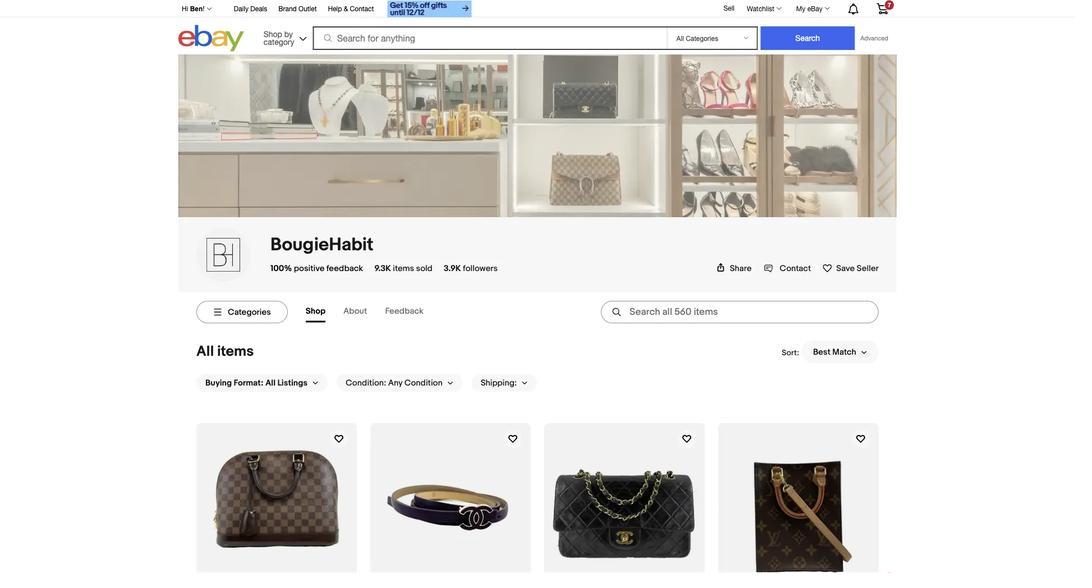 Task type: vqa. For each thing, say whether or not it's contained in the screenshot.
louis vuitton - lv monogram petit sac plat - brown canvas top handle w/ strap : quick view image
yes



Task type: locate. For each thing, give the bounding box(es) containing it.
items left sold
[[393, 263, 414, 273]]

condition: any condition button
[[337, 374, 463, 392]]

tab list
[[306, 302, 442, 323]]

0 vertical spatial contact
[[350, 5, 374, 13]]

any
[[388, 378, 403, 388]]

0 horizontal spatial all
[[197, 343, 214, 360]]

positive
[[294, 263, 325, 273]]

category
[[264, 37, 294, 46]]

buying format: all listings button
[[197, 374, 328, 392]]

save
[[837, 263, 855, 273]]

&
[[344, 5, 348, 13]]

1 horizontal spatial all
[[266, 378, 276, 388]]

about
[[344, 306, 367, 316]]

all right format:
[[266, 378, 276, 388]]

1 horizontal spatial items
[[393, 263, 414, 273]]

watchlist link
[[741, 2, 787, 15]]

all inside popup button
[[266, 378, 276, 388]]

format:
[[234, 378, 264, 388]]

best match button
[[803, 341, 879, 363]]

contact link
[[765, 263, 812, 273]]

louis vuitton - lv monogram petit sac plat - brown canvas top handle w/ strap : quick view image
[[719, 423, 879, 573]]

shop by category banner
[[176, 0, 897, 54]]

1 vertical spatial all
[[266, 378, 276, 388]]

listings
[[278, 378, 308, 388]]

1 vertical spatial contact
[[780, 263, 812, 273]]

contact right &
[[350, 5, 374, 13]]

shop left the about
[[306, 306, 326, 316]]

contact
[[350, 5, 374, 13], [780, 263, 812, 273]]

by
[[285, 29, 293, 38]]

advanced
[[861, 35, 889, 42]]

0 horizontal spatial shop
[[264, 29, 282, 38]]

ebay
[[808, 4, 823, 12]]

shop inside tab list
[[306, 306, 326, 316]]

all up buying
[[197, 343, 214, 360]]

buying
[[206, 378, 232, 388]]

bougiehabit image
[[197, 228, 250, 282]]

1 vertical spatial items
[[217, 343, 254, 360]]

hi
[[182, 5, 188, 13]]

shipping:
[[481, 378, 517, 388]]

categories
[[228, 307, 271, 317]]

9.3k
[[375, 263, 391, 273]]

save seller
[[837, 263, 879, 273]]

sell
[[724, 4, 735, 12]]

categories button
[[197, 301, 288, 323]]

1 vertical spatial shop
[[306, 306, 326, 316]]

contact left save
[[780, 263, 812, 273]]

brand
[[279, 5, 297, 13]]

all
[[197, 343, 214, 360], [266, 378, 276, 388]]

shop by category
[[264, 29, 294, 46]]

items for 9.3k
[[393, 263, 414, 273]]

0 horizontal spatial contact
[[350, 5, 374, 13]]

advanced link
[[855, 27, 895, 49]]

condition: any condition
[[346, 378, 443, 388]]

1 horizontal spatial contact
[[780, 263, 812, 273]]

None submit
[[761, 26, 855, 50]]

sell link
[[719, 4, 740, 12]]

my
[[797, 4, 806, 12]]

condition:
[[346, 378, 387, 388]]

deals
[[251, 5, 267, 13]]

shop inside shop by category
[[264, 29, 282, 38]]

shop
[[264, 29, 282, 38], [306, 306, 326, 316]]

buying format: all listings
[[206, 378, 308, 388]]

1 horizontal spatial shop
[[306, 306, 326, 316]]

alma handbag damier ebene pm  brown w/ lock & keys : quick view image
[[197, 423, 357, 573]]

items
[[393, 263, 414, 273], [217, 343, 254, 360]]

items up format:
[[217, 343, 254, 360]]

none submit inside shop by category banner
[[761, 26, 855, 50]]

shop left by
[[264, 29, 282, 38]]

help & contact
[[328, 5, 374, 13]]

help & contact link
[[328, 3, 374, 15]]

0 vertical spatial items
[[393, 263, 414, 273]]

0 vertical spatial shop
[[264, 29, 282, 38]]

0 horizontal spatial items
[[217, 343, 254, 360]]



Task type: describe. For each thing, give the bounding box(es) containing it.
share button
[[717, 263, 752, 273]]

9.3k items sold
[[375, 263, 433, 273]]

brand outlet
[[279, 5, 317, 13]]

best match
[[814, 347, 857, 357]]

bougiehabit link
[[271, 234, 374, 256]]

condition
[[405, 378, 443, 388]]

3.9k followers
[[444, 263, 498, 273]]

100%
[[271, 263, 292, 273]]

account navigation
[[176, 0, 897, 19]]

sold
[[416, 263, 433, 273]]

brand outlet link
[[279, 3, 317, 15]]

feedback
[[385, 306, 424, 316]]

hi ben !
[[182, 5, 205, 13]]

save seller button
[[823, 261, 879, 273]]

contact inside the help & contact link
[[350, 5, 374, 13]]

Search all 560 items field
[[601, 301, 879, 323]]

my ebay link
[[791, 2, 836, 15]]

followers
[[463, 263, 498, 273]]

outlet
[[299, 5, 317, 13]]

daily
[[234, 5, 249, 13]]

seller
[[857, 263, 879, 273]]

watchlist
[[747, 4, 775, 12]]

bougiehabit
[[271, 234, 374, 256]]

3.9k
[[444, 263, 461, 273]]

all items
[[197, 343, 254, 360]]

ben
[[190, 5, 203, 13]]

get an extra 15% off image
[[388, 1, 472, 17]]

100% positive feedback
[[271, 263, 363, 273]]

match
[[833, 347, 857, 357]]

chanel pristine skinny cc logo leather purple belt 90/36 2012 : quick view image
[[371, 423, 531, 573]]

best
[[814, 347, 831, 357]]

sort:
[[782, 348, 800, 358]]

daily deals
[[234, 5, 267, 13]]

feedback
[[327, 263, 363, 273]]

tab list containing shop
[[306, 302, 442, 323]]

chanel - vintage black / gold cc medium double flap quilted shoulder / crossbody : quick view image
[[545, 423, 705, 573]]

items for all
[[217, 343, 254, 360]]

0 vertical spatial all
[[197, 343, 214, 360]]

shipping: button
[[472, 374, 537, 392]]

shop by category button
[[259, 25, 309, 49]]

my ebay
[[797, 4, 823, 12]]

help
[[328, 5, 342, 13]]

7 link
[[870, 0, 896, 16]]

shop for shop by category
[[264, 29, 282, 38]]

share
[[730, 263, 752, 273]]

Search for anything text field
[[315, 28, 665, 49]]

!
[[203, 5, 205, 13]]

daily deals link
[[234, 3, 267, 15]]

shop for shop
[[306, 306, 326, 316]]

7
[[888, 1, 892, 8]]



